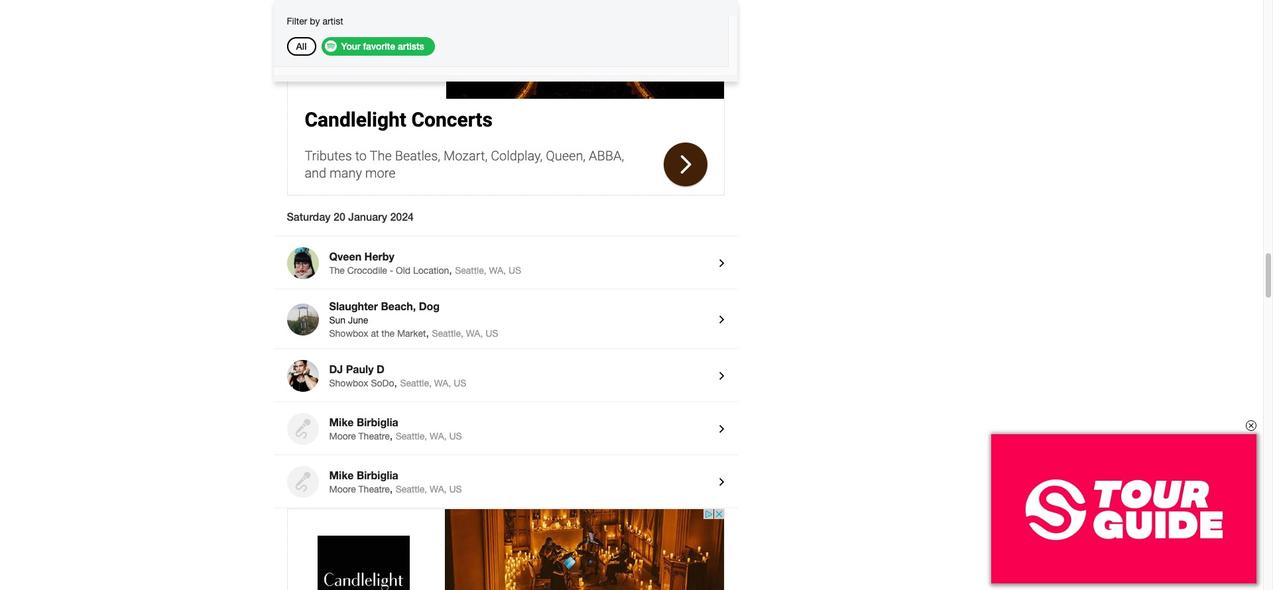 Task type: locate. For each thing, give the bounding box(es) containing it.
1 mike birbiglia link from the top
[[329, 416, 709, 430]]

mike birbiglia link for mike birbiglia live icon
[[329, 416, 709, 430]]

wa, inside qveen herby the crocodile - old location , seattle, wa, us
[[489, 265, 506, 276]]

wa, inside "dj pauly d showbox sodo , seattle, wa, us"
[[434, 378, 451, 389]]

slaughter beach, dog live image
[[287, 304, 319, 336]]

2 showbox from the top
[[329, 378, 368, 389]]

herby
[[364, 250, 395, 263]]

1 moore theatre link from the top
[[329, 431, 390, 442]]

0 vertical spatial theatre
[[358, 431, 390, 442]]

0 vertical spatial birbiglia
[[357, 416, 398, 428]]

1 vertical spatial birbiglia
[[357, 469, 398, 481]]

moore
[[329, 431, 356, 442], [329, 484, 356, 495]]

moore theatre link down showbox sodo link
[[329, 431, 390, 442]]

moore theatre link right mike birbiglia live image at the left of the page
[[329, 484, 390, 495]]

june
[[348, 315, 368, 326]]

1 mike birbiglia moore theatre , seattle, wa, us from the top
[[329, 416, 462, 442]]

theatre
[[358, 431, 390, 442], [358, 484, 390, 495]]

dog
[[419, 300, 440, 312]]

theatre for the mike birbiglia link associated with mike birbiglia live image at the left of the page
[[358, 484, 390, 495]]

, inside slaughter beach, dog sun june showbox at the market , seattle, wa, us
[[426, 327, 429, 339]]

1 vertical spatial moore theatre link
[[329, 484, 390, 495]]

the crocodile - old location link
[[329, 265, 449, 276]]

1 vertical spatial theatre
[[358, 484, 390, 495]]

2 moore theatre link from the top
[[329, 484, 390, 495]]

wa,
[[489, 265, 506, 276], [466, 328, 483, 339], [434, 378, 451, 389], [430, 431, 447, 442], [430, 484, 447, 495]]

seattle,
[[455, 265, 486, 276], [432, 328, 463, 339], [400, 378, 432, 389], [396, 431, 427, 442], [396, 484, 427, 495]]

mike right mike birbiglia live image at the left of the page
[[329, 469, 354, 481]]

2 moore from the top
[[329, 484, 356, 495]]

showbox inside slaughter beach, dog sun june showbox at the market , seattle, wa, us
[[329, 328, 368, 339]]

moore for the mike birbiglia link associated with mike birbiglia live image at the left of the page
[[329, 484, 356, 495]]

1 vertical spatial mike birbiglia link
[[329, 469, 709, 483]]

old
[[396, 265, 411, 276]]

1 vertical spatial showbox
[[329, 378, 368, 389]]

mike birbiglia link
[[329, 416, 709, 430], [329, 469, 709, 483]]

dj pauly d link
[[329, 363, 709, 377]]

mike for mike birbiglia live icon's the mike birbiglia link
[[329, 416, 354, 428]]

moore theatre link
[[329, 431, 390, 442], [329, 484, 390, 495]]

2 mike birbiglia moore theatre , seattle, wa, us from the top
[[329, 469, 462, 495]]

us
[[509, 265, 521, 276], [486, 328, 498, 339], [454, 378, 466, 389], [449, 431, 462, 442], [449, 484, 462, 495]]

1 theatre from the top
[[358, 431, 390, 442]]

january
[[348, 210, 387, 223]]

1 mike from the top
[[329, 416, 354, 428]]

us inside qveen herby the crocodile - old location , seattle, wa, us
[[509, 265, 521, 276]]

, inside qveen herby the crocodile - old location , seattle, wa, us
[[449, 264, 452, 276]]

by
[[310, 16, 320, 27]]

0 vertical spatial advertisement element
[[287, 0, 724, 196]]

d
[[377, 363, 384, 375]]

moore theatre link for the mike birbiglia link associated with mike birbiglia live image at the left of the page
[[329, 484, 390, 495]]

mike right mike birbiglia live icon
[[329, 416, 354, 428]]

0 vertical spatial mike
[[329, 416, 354, 428]]

1 moore from the top
[[329, 431, 356, 442]]

1 vertical spatial advertisement element
[[287, 509, 724, 590]]

1 vertical spatial mike birbiglia moore theatre , seattle, wa, us
[[329, 469, 462, 495]]

0 vertical spatial mike birbiglia link
[[329, 416, 709, 430]]

pauly
[[346, 363, 374, 375]]

showbox down june
[[329, 328, 368, 339]]

sun
[[329, 315, 346, 326]]

0 vertical spatial moore theatre link
[[329, 431, 390, 442]]

moore right mike birbiglia live icon
[[329, 431, 356, 442]]

advertisement element
[[287, 0, 724, 196], [287, 509, 724, 590]]

mike birbiglia moore theatre , seattle, wa, us
[[329, 416, 462, 442], [329, 469, 462, 495]]

0 vertical spatial mike birbiglia moore theatre , seattle, wa, us
[[329, 416, 462, 442]]

1 vertical spatial mike
[[329, 469, 354, 481]]

your favorite artists
[[341, 40, 424, 52]]

showbox at the market link
[[329, 328, 426, 339]]

-
[[390, 265, 393, 276]]

1 vertical spatial moore
[[329, 484, 356, 495]]

your
[[341, 40, 361, 52]]

2 mike birbiglia link from the top
[[329, 469, 709, 483]]

2 mike from the top
[[329, 469, 354, 481]]

2 theatre from the top
[[358, 484, 390, 495]]

slaughter
[[329, 300, 378, 312]]

1 birbiglia from the top
[[357, 416, 398, 428]]

mike birbiglia link for mike birbiglia live image at the left of the page
[[329, 469, 709, 483]]

showbox down "pauly"
[[329, 378, 368, 389]]

your favorite artists button
[[321, 37, 435, 56]]

birbiglia for the mike birbiglia link associated with mike birbiglia live image at the left of the page's moore theatre link
[[357, 469, 398, 481]]

2 birbiglia from the top
[[357, 469, 398, 481]]

0 vertical spatial moore
[[329, 431, 356, 442]]

qveen herby the crocodile - old location , seattle, wa, us
[[329, 250, 521, 276]]

showbox
[[329, 328, 368, 339], [329, 378, 368, 389]]

seattle, inside slaughter beach, dog sun june showbox at the market , seattle, wa, us
[[432, 328, 463, 339]]

mike
[[329, 416, 354, 428], [329, 469, 354, 481]]

artist
[[323, 16, 343, 27]]

moore right mike birbiglia live image at the left of the page
[[329, 484, 356, 495]]

mike birbiglia moore theatre , seattle, wa, us for mike birbiglia live icon's the mike birbiglia link
[[329, 416, 462, 442]]

0 vertical spatial showbox
[[329, 328, 368, 339]]

dj
[[329, 363, 343, 375]]

1 advertisement element from the top
[[287, 0, 724, 196]]

seattle, inside "dj pauly d showbox sodo , seattle, wa, us"
[[400, 378, 432, 389]]

sodo
[[371, 378, 394, 389]]

,
[[449, 264, 452, 276], [426, 327, 429, 339], [394, 377, 397, 389], [390, 430, 393, 442], [390, 483, 393, 495]]

birbiglia
[[357, 416, 398, 428], [357, 469, 398, 481]]

, inside "dj pauly d showbox sodo , seattle, wa, us"
[[394, 377, 397, 389]]

all
[[296, 40, 307, 52]]

1 showbox from the top
[[329, 328, 368, 339]]

showbox inside "dj pauly d showbox sodo , seattle, wa, us"
[[329, 378, 368, 389]]



Task type: describe. For each thing, give the bounding box(es) containing it.
us inside "dj pauly d showbox sodo , seattle, wa, us"
[[454, 378, 466, 389]]

mike birbiglia live image
[[287, 466, 319, 498]]

qveen
[[329, 250, 361, 263]]

saturday 20 january 2024
[[287, 210, 414, 223]]

the
[[381, 328, 395, 339]]

2 advertisement element from the top
[[287, 509, 724, 590]]

moore for mike birbiglia live icon's the mike birbiglia link
[[329, 431, 356, 442]]

filter
[[287, 16, 307, 27]]

showbox sodo link
[[329, 378, 394, 389]]

market
[[397, 328, 426, 339]]

mike for the mike birbiglia link associated with mike birbiglia live image at the left of the page
[[329, 469, 354, 481]]

theatre for mike birbiglia live icon's the mike birbiglia link
[[358, 431, 390, 442]]

the
[[329, 265, 345, 276]]

mike birbiglia live image
[[287, 413, 319, 445]]

beach,
[[381, 300, 416, 312]]

mike birbiglia moore theatre , seattle, wa, us for the mike birbiglia link associated with mike birbiglia live image at the left of the page
[[329, 469, 462, 495]]

favorite
[[363, 40, 395, 52]]

dj pauly d showbox sodo , seattle, wa, us
[[329, 363, 466, 389]]

birbiglia for moore theatre link for mike birbiglia live icon's the mike birbiglia link
[[357, 416, 398, 428]]

filter by artist
[[287, 16, 343, 27]]

all link
[[296, 40, 307, 52]]

seattle, inside qveen herby the crocodile - old location , seattle, wa, us
[[455, 265, 486, 276]]

2024
[[390, 210, 414, 223]]

us inside slaughter beach, dog sun june showbox at the market , seattle, wa, us
[[486, 328, 498, 339]]

location
[[413, 265, 449, 276]]

at
[[371, 328, 379, 339]]

slaughter beach, dog sun june showbox at the market , seattle, wa, us
[[329, 300, 498, 339]]

moore theatre link for mike birbiglia live icon's the mike birbiglia link
[[329, 431, 390, 442]]

saturday
[[287, 210, 331, 223]]

dj pauly d live image
[[287, 360, 319, 392]]

wa, inside slaughter beach, dog sun june showbox at the market , seattle, wa, us
[[466, 328, 483, 339]]

qveen herby link
[[329, 250, 709, 265]]

crocodile
[[347, 265, 387, 276]]

artists
[[398, 40, 424, 52]]

20
[[334, 210, 345, 223]]

qveen herby live image
[[287, 247, 319, 279]]



Task type: vqa. For each thing, say whether or not it's contained in the screenshot.
right
no



